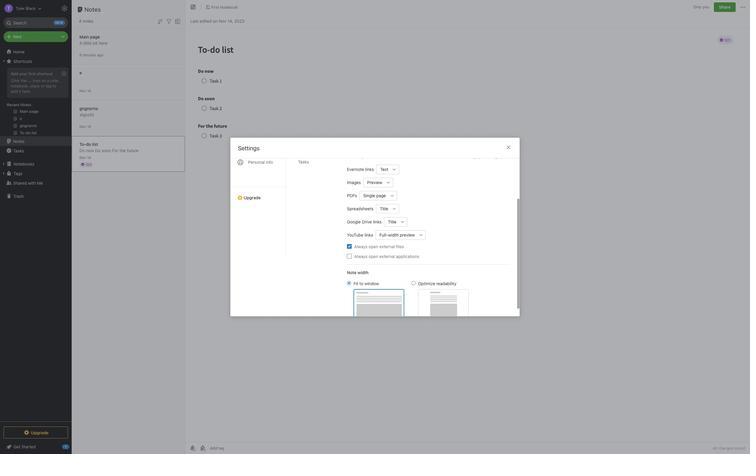 Task type: locate. For each thing, give the bounding box(es) containing it.
14 up gngnsrns
[[87, 89, 91, 93]]

little
[[83, 40, 92, 46]]

1 horizontal spatial the
[[120, 148, 126, 153]]

preview
[[400, 233, 415, 238]]

your up click the ...
[[19, 71, 27, 76]]

add tag image
[[199, 445, 206, 452]]

2 always from the top
[[354, 254, 368, 259]]

0 horizontal spatial the
[[21, 78, 27, 83]]

1 horizontal spatial upgrade button
[[230, 187, 285, 203]]

external
[[379, 244, 395, 249], [379, 254, 395, 259]]

to inside icon on a note, notebook, stack or tag to add it here.
[[53, 84, 56, 88]]

share button
[[714, 2, 736, 12]]

width inside full-width preview button
[[388, 233, 399, 238]]

it
[[19, 89, 21, 94]]

2023
[[234, 18, 244, 23]]

notes right "recent"
[[21, 102, 31, 107]]

Choose default view option for Google Drive links field
[[384, 217, 407, 227]]

0 horizontal spatial upgrade button
[[4, 427, 68, 439]]

text button
[[376, 165, 390, 174]]

now
[[86, 148, 94, 153]]

0 vertical spatial open
[[369, 244, 378, 249]]

upgrade button inside tab list
[[230, 187, 285, 203]]

to-
[[79, 142, 86, 147]]

0 vertical spatial to
[[53, 84, 56, 88]]

14 down sfgnsfd
[[87, 124, 91, 129]]

1 vertical spatial page
[[376, 193, 386, 198]]

a little bit here
[[79, 40, 107, 46]]

page right single
[[376, 193, 386, 198]]

14,
[[227, 18, 233, 23]]

1 horizontal spatial your
[[362, 154, 370, 159]]

1 vertical spatial to
[[359, 281, 363, 286]]

first
[[28, 71, 36, 76]]

single
[[363, 193, 375, 198]]

nov 14
[[79, 89, 91, 93], [79, 124, 91, 129], [79, 155, 91, 160]]

here.
[[22, 89, 31, 94]]

1 always from the top
[[354, 244, 368, 249]]

2 14 from the top
[[87, 124, 91, 129]]

0 horizontal spatial to
[[53, 84, 56, 88]]

preview
[[367, 180, 382, 185]]

8
[[79, 53, 82, 57]]

settings
[[238, 145, 260, 152]]

page
[[90, 34, 100, 39], [376, 193, 386, 198]]

1 vertical spatial 14
[[87, 124, 91, 129]]

icon on a note, notebook, stack or tag to add it here.
[[11, 78, 59, 94]]

open up 'always open external applications'
[[369, 244, 378, 249]]

expand notebooks image
[[1, 162, 6, 166]]

fit
[[354, 281, 358, 286]]

0 vertical spatial notes
[[84, 6, 101, 13]]

notes up 'notes' on the top
[[84, 6, 101, 13]]

nov 14 up 0/3
[[79, 155, 91, 160]]

1 horizontal spatial on
[[213, 18, 218, 23]]

Always open external files checkbox
[[347, 244, 352, 249]]

external up 'always open external applications'
[[379, 244, 395, 249]]

0 horizontal spatial your
[[19, 71, 27, 76]]

your left default
[[362, 154, 370, 159]]

1 vertical spatial your
[[362, 154, 370, 159]]

for
[[112, 148, 118, 153]]

new
[[402, 154, 409, 159]]

title button for spreadsheets
[[376, 204, 390, 214]]

title up full-width preview button
[[388, 219, 396, 225]]

tasks tab
[[293, 157, 337, 167]]

to
[[53, 84, 56, 88], [359, 281, 363, 286]]

to down note,
[[53, 84, 56, 88]]

page for main page
[[90, 34, 100, 39]]

2 open from the top
[[369, 254, 378, 259]]

2 nov 14 from the top
[[79, 124, 91, 129]]

external down "always open external files"
[[379, 254, 395, 259]]

the right "for"
[[120, 148, 126, 153]]

external for files
[[379, 244, 395, 249]]

notes link
[[0, 136, 71, 146]]

14
[[87, 89, 91, 93], [87, 124, 91, 129], [87, 155, 91, 160]]

always for always open external applications
[[354, 254, 368, 259]]

notes up tasks button
[[13, 139, 25, 144]]

0 vertical spatial upgrade
[[244, 195, 261, 200]]

are
[[463, 154, 469, 159]]

1 vertical spatial open
[[369, 254, 378, 259]]

0 vertical spatial on
[[213, 18, 218, 23]]

to inside option group
[[359, 281, 363, 286]]

1 vertical spatial always
[[354, 254, 368, 259]]

optimize readability
[[418, 281, 456, 286]]

page up bit
[[90, 34, 100, 39]]

0 horizontal spatial width
[[358, 270, 368, 275]]

1 vertical spatial tasks
[[298, 159, 309, 165]]

nov 14 for e
[[79, 89, 91, 93]]

1 horizontal spatial to
[[359, 281, 363, 286]]

0 vertical spatial upgrade button
[[230, 187, 285, 203]]

title
[[380, 206, 388, 211], [388, 219, 396, 225]]

2 vertical spatial nov 14
[[79, 155, 91, 160]]

google drive links
[[347, 219, 382, 225]]

1 vertical spatial notes
[[21, 102, 31, 107]]

to right fit at the bottom left
[[359, 281, 363, 286]]

choose
[[347, 154, 361, 159]]

notes
[[84, 6, 101, 13], [21, 102, 31, 107], [13, 139, 25, 144]]

changes
[[718, 446, 734, 451]]

tree
[[0, 47, 72, 422]]

nov 14 down sfgnsfd
[[79, 124, 91, 129]]

tab list containing personal info
[[230, 100, 286, 258]]

group containing add your first shortcut
[[0, 66, 71, 139]]

shortcuts button
[[0, 56, 71, 66]]

first
[[211, 5, 219, 9]]

0 vertical spatial your
[[19, 71, 27, 76]]

optimize
[[418, 281, 435, 286]]

window
[[364, 281, 379, 286]]

1 horizontal spatial page
[[376, 193, 386, 198]]

0 horizontal spatial do
[[79, 148, 85, 153]]

title for google drive links
[[388, 219, 396, 225]]

3 14 from the top
[[87, 155, 91, 160]]

page inside note list element
[[90, 34, 100, 39]]

saved
[[735, 446, 745, 451]]

option group
[[347, 281, 469, 318]]

1 vertical spatial nov 14
[[79, 124, 91, 129]]

group
[[0, 66, 71, 139]]

width right note
[[358, 270, 368, 275]]

sfgnsfd
[[79, 112, 94, 117]]

always right always open external applications option
[[354, 254, 368, 259]]

4
[[79, 19, 81, 24]]

home link
[[0, 47, 72, 56]]

1 nov 14 from the top
[[79, 89, 91, 93]]

page inside button
[[376, 193, 386, 198]]

on inside note window element
[[213, 18, 218, 23]]

on inside icon on a note, notebook, stack or tag to add it here.
[[41, 78, 46, 83]]

0 horizontal spatial upgrade
[[31, 430, 49, 435]]

None search field
[[8, 17, 64, 28]]

0 vertical spatial tasks
[[13, 148, 24, 153]]

title inside "title" field
[[380, 206, 388, 211]]

shared with me
[[13, 180, 43, 186]]

1 vertical spatial width
[[358, 270, 368, 275]]

open for always open external files
[[369, 244, 378, 249]]

width up the files
[[388, 233, 399, 238]]

upgrade button
[[230, 187, 285, 203], [4, 427, 68, 439]]

on
[[213, 18, 218, 23], [41, 78, 46, 83]]

readability
[[436, 281, 456, 286]]

the
[[21, 78, 27, 83], [120, 148, 126, 153]]

1 vertical spatial title
[[388, 219, 396, 225]]

2 do from the left
[[95, 148, 100, 153]]

do
[[79, 148, 85, 153], [95, 148, 100, 153]]

2 vertical spatial 14
[[87, 155, 91, 160]]

1 external from the top
[[379, 244, 395, 249]]

tasks inside tasks tab
[[298, 159, 309, 165]]

Search text field
[[8, 17, 64, 28]]

2 external from the top
[[379, 254, 395, 259]]

always right always open external files option
[[354, 244, 368, 249]]

last
[[190, 18, 198, 23]]

Fit to window radio
[[347, 281, 351, 285]]

click
[[11, 78, 20, 83]]

or
[[41, 84, 45, 88]]

0 vertical spatial 14
[[87, 89, 91, 93]]

0 vertical spatial nov 14
[[79, 89, 91, 93]]

1 vertical spatial external
[[379, 254, 395, 259]]

do down to-
[[79, 148, 85, 153]]

expand tags image
[[1, 171, 6, 176]]

do down list
[[95, 148, 100, 153]]

the left ...
[[21, 78, 27, 83]]

title button down "title" field
[[384, 217, 398, 227]]

nov left 14,
[[219, 18, 226, 23]]

0 horizontal spatial tasks
[[13, 148, 24, 153]]

1 14 from the top
[[87, 89, 91, 93]]

nov 14 up gngnsrns
[[79, 89, 91, 93]]

title inside choose default view option for google drive links field
[[388, 219, 396, 225]]

0 horizontal spatial on
[[41, 78, 46, 83]]

0 vertical spatial always
[[354, 244, 368, 249]]

notes inside note list element
[[84, 6, 101, 13]]

notebook,
[[11, 84, 29, 88]]

0 vertical spatial page
[[90, 34, 100, 39]]

1 horizontal spatial tasks
[[298, 159, 309, 165]]

tab list
[[230, 100, 286, 258]]

1 horizontal spatial width
[[388, 233, 399, 238]]

title down choose default view option for pdfs field
[[380, 206, 388, 211]]

0 vertical spatial title
[[380, 206, 388, 211]]

always
[[354, 244, 368, 249], [354, 254, 368, 259]]

your for first
[[19, 71, 27, 76]]

nov down e
[[79, 89, 86, 93]]

nov
[[219, 18, 226, 23], [79, 89, 86, 93], [79, 124, 86, 129], [79, 155, 86, 160]]

on right edited
[[213, 18, 218, 23]]

0 vertical spatial the
[[21, 78, 27, 83]]

a
[[79, 40, 82, 46]]

2 vertical spatial notes
[[13, 139, 25, 144]]

on left a
[[41, 78, 46, 83]]

open down "always open external files"
[[369, 254, 378, 259]]

for
[[396, 154, 401, 159]]

1 vertical spatial the
[[120, 148, 126, 153]]

width
[[388, 233, 399, 238], [358, 270, 368, 275]]

1 vertical spatial title button
[[384, 217, 398, 227]]

links
[[410, 154, 418, 159], [365, 167, 374, 172], [373, 219, 382, 225], [364, 233, 373, 238]]

1 vertical spatial on
[[41, 78, 46, 83]]

minutes
[[83, 53, 96, 57]]

0 horizontal spatial page
[[90, 34, 100, 39]]

14 up 0/3
[[87, 155, 91, 160]]

0 vertical spatial external
[[379, 244, 395, 249]]

always for always open external files
[[354, 244, 368, 249]]

full-
[[379, 233, 388, 238]]

title button down choose default view option for pdfs field
[[376, 204, 390, 214]]

gngnsrns
[[79, 106, 98, 111]]

always open external applications
[[354, 254, 419, 259]]

upgrade
[[244, 195, 261, 200], [31, 430, 49, 435]]

0 vertical spatial width
[[388, 233, 399, 238]]

title for spreadsheets
[[380, 206, 388, 211]]

note list element
[[72, 0, 185, 454]]

shared
[[13, 180, 27, 186]]

1 open from the top
[[369, 244, 378, 249]]

tree containing home
[[0, 47, 72, 422]]

1 horizontal spatial do
[[95, 148, 100, 153]]

here
[[99, 40, 107, 46]]

all
[[713, 446, 717, 451]]

note,
[[50, 78, 59, 83]]

0 vertical spatial title button
[[376, 204, 390, 214]]

4 notes
[[79, 19, 93, 24]]



Task type: describe. For each thing, give the bounding box(es) containing it.
your for default
[[362, 154, 370, 159]]

soon
[[102, 148, 111, 153]]

Choose default view option for Images field
[[363, 178, 393, 187]]

single page button
[[359, 191, 387, 200]]

share
[[719, 4, 731, 10]]

evernote
[[347, 167, 364, 172]]

tasks inside tasks button
[[13, 148, 24, 153]]

personal info
[[248, 160, 273, 165]]

main page
[[79, 34, 100, 39]]

choose your default views for new links and attachments.
[[347, 154, 451, 159]]

width for full-
[[388, 233, 399, 238]]

options?
[[477, 154, 493, 159]]

links left and
[[410, 154, 418, 159]]

views
[[384, 154, 395, 159]]

do
[[86, 142, 91, 147]]

new button
[[4, 31, 68, 42]]

links right drive
[[373, 219, 382, 225]]

Choose default view option for Spreadsheets field
[[376, 204, 399, 214]]

new
[[13, 34, 22, 39]]

nov down sfgnsfd
[[79, 124, 86, 129]]

notes
[[83, 19, 93, 24]]

add your first shortcut
[[11, 71, 53, 76]]

my
[[470, 154, 476, 159]]

note window element
[[185, 0, 750, 454]]

8 minutes ago
[[79, 53, 103, 57]]

option group containing fit to window
[[347, 281, 469, 318]]

all changes saved
[[713, 446, 745, 451]]

open for always open external applications
[[369, 254, 378, 259]]

only
[[693, 5, 701, 9]]

shared with me link
[[0, 178, 71, 188]]

what are my options?
[[452, 154, 493, 159]]

1 vertical spatial upgrade
[[31, 430, 49, 435]]

a
[[47, 78, 49, 83]]

close image
[[505, 144, 512, 151]]

default
[[371, 154, 383, 159]]

tasks button
[[0, 146, 71, 156]]

last edited on nov 14, 2023
[[190, 18, 244, 23]]

tag
[[46, 84, 51, 88]]

trash
[[13, 194, 24, 199]]

links left text button
[[365, 167, 374, 172]]

icon
[[33, 78, 40, 83]]

add
[[11, 89, 18, 94]]

bit
[[93, 40, 98, 46]]

Choose default view option for YouTube links field
[[376, 230, 426, 240]]

fit to window
[[354, 281, 379, 286]]

google
[[347, 219, 361, 225]]

external for applications
[[379, 254, 395, 259]]

recent notes
[[7, 102, 31, 107]]

full-width preview button
[[376, 230, 416, 240]]

14 for gngnsrns
[[87, 124, 91, 129]]

tags
[[13, 171, 23, 176]]

me
[[37, 180, 43, 186]]

edited
[[200, 18, 212, 23]]

ago
[[97, 53, 103, 57]]

page for single page
[[376, 193, 386, 198]]

1 horizontal spatial upgrade
[[244, 195, 261, 200]]

text
[[380, 167, 388, 172]]

note
[[347, 270, 356, 275]]

the inside group
[[21, 78, 27, 83]]

nov inside note window element
[[219, 18, 226, 23]]

notebooks
[[13, 161, 34, 166]]

youtube
[[347, 233, 363, 238]]

youtube links
[[347, 233, 373, 238]]

shortcuts
[[13, 59, 32, 64]]

Choose default view option for PDFs field
[[359, 191, 397, 200]]

main
[[79, 34, 89, 39]]

what
[[452, 154, 462, 159]]

group inside tree
[[0, 66, 71, 139]]

first notebook button
[[204, 3, 240, 11]]

attachments.
[[427, 154, 451, 159]]

notebook
[[220, 5, 238, 9]]

the inside to-do list do now do soon for the future
[[120, 148, 126, 153]]

spreadsheets
[[347, 206, 373, 211]]

add a reminder image
[[189, 445, 196, 452]]

full-width preview
[[379, 233, 415, 238]]

Optimize readability radio
[[411, 281, 416, 285]]

shortcut
[[37, 71, 53, 76]]

Choose default view option for Evernote links field
[[376, 165, 399, 174]]

drive
[[362, 219, 372, 225]]

first notebook
[[211, 5, 238, 9]]

tags button
[[0, 169, 71, 178]]

settings image
[[61, 5, 68, 12]]

home
[[13, 49, 25, 54]]

links down drive
[[364, 233, 373, 238]]

nov up 0/3
[[79, 155, 86, 160]]

nov 14 for gngnsrns
[[79, 124, 91, 129]]

1 vertical spatial upgrade button
[[4, 427, 68, 439]]

list
[[92, 142, 98, 147]]

future
[[127, 148, 138, 153]]

1 do from the left
[[79, 148, 85, 153]]

files
[[396, 244, 404, 249]]

Note Editor text field
[[185, 29, 750, 442]]

...
[[28, 78, 32, 83]]

3 nov 14 from the top
[[79, 155, 91, 160]]

width for note
[[358, 270, 368, 275]]

notes inside notes link
[[13, 139, 25, 144]]

personal
[[248, 160, 265, 165]]

title button for google drive links
[[384, 217, 398, 227]]

click the ...
[[11, 78, 32, 83]]

applications
[[396, 254, 419, 259]]

Always open external applications checkbox
[[347, 254, 352, 259]]

14 for e
[[87, 89, 91, 93]]

gngnsrns sfgnsfd
[[79, 106, 98, 117]]

e
[[79, 70, 82, 75]]

expand note image
[[190, 4, 197, 11]]

evernote links
[[347, 167, 374, 172]]

always open external files
[[354, 244, 404, 249]]

images
[[347, 180, 361, 185]]

pdfs
[[347, 193, 357, 198]]

note width
[[347, 270, 368, 275]]

notebooks link
[[0, 159, 71, 169]]



Task type: vqa. For each thing, say whether or not it's contained in the screenshot.
3, associated with 9:30
no



